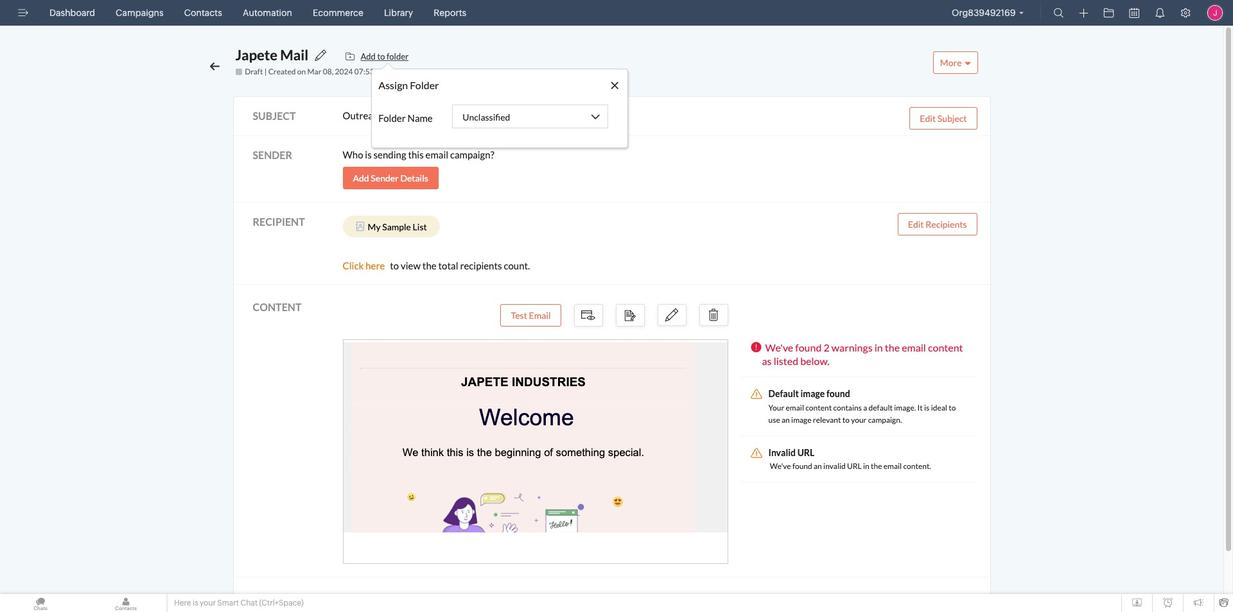 Task type: vqa. For each thing, say whether or not it's contained in the screenshot.
Analytics link
no



Task type: locate. For each thing, give the bounding box(es) containing it.
here
[[174, 599, 191, 608]]

library link
[[379, 0, 418, 26]]

campaigns link
[[111, 0, 169, 26]]

automation link
[[238, 0, 298, 26]]

reports
[[434, 8, 467, 18]]

configure settings image
[[1181, 8, 1191, 18]]

library
[[384, 8, 413, 18]]

chats image
[[0, 595, 81, 613]]

folder image
[[1104, 8, 1114, 18]]

contacts image
[[85, 595, 166, 613]]

chat
[[241, 599, 258, 608]]

campaigns
[[116, 8, 164, 18]]

ecommerce
[[313, 8, 364, 18]]

here is your smart chat (ctrl+space)
[[174, 599, 304, 608]]

search image
[[1054, 8, 1064, 18]]

(ctrl+space)
[[259, 599, 304, 608]]

reports link
[[429, 0, 472, 26]]



Task type: describe. For each thing, give the bounding box(es) containing it.
automation
[[243, 8, 292, 18]]

notifications image
[[1155, 8, 1166, 18]]

your
[[200, 599, 216, 608]]

contacts
[[184, 8, 222, 18]]

quick actions image
[[1080, 8, 1089, 18]]

smart
[[217, 599, 239, 608]]

contacts link
[[179, 0, 227, 26]]

dashboard link
[[44, 0, 100, 26]]

dashboard
[[49, 8, 95, 18]]

org839492169
[[952, 8, 1016, 18]]

calendar image
[[1130, 8, 1140, 18]]

ecommerce link
[[308, 0, 369, 26]]

is
[[193, 599, 198, 608]]



